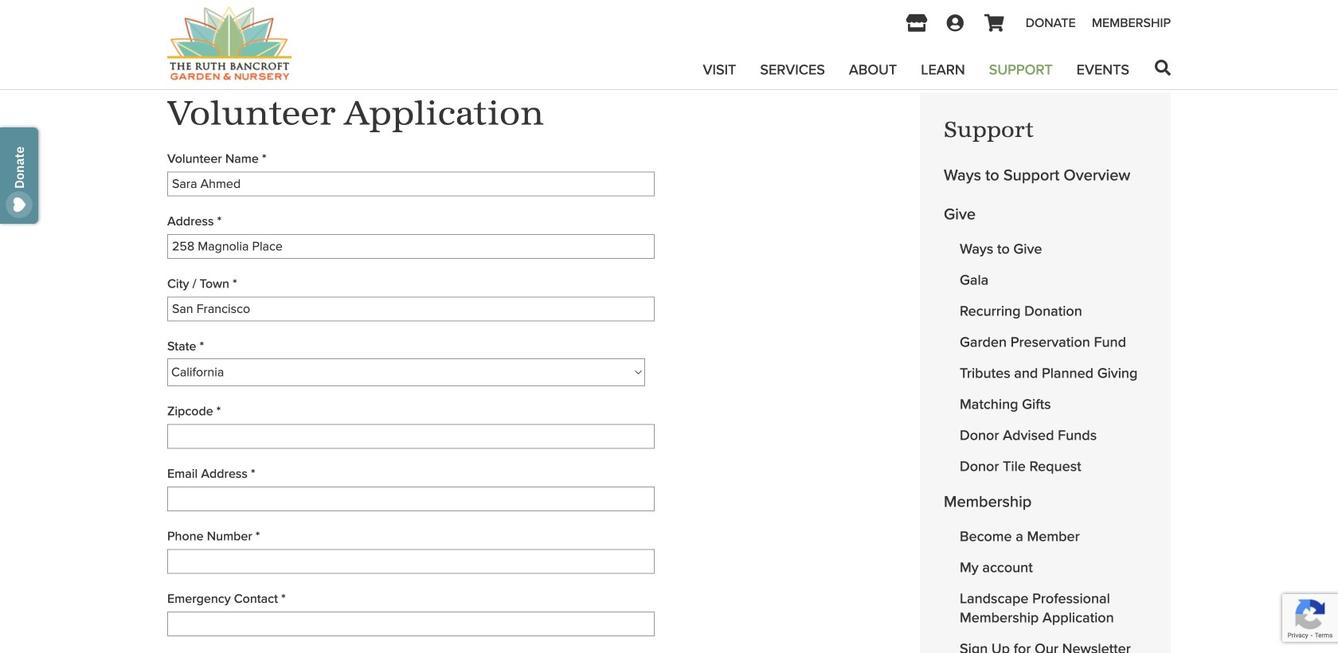 Task type: vqa. For each thing, say whether or not it's contained in the screenshot.
email field
yes



Task type: locate. For each thing, give the bounding box(es) containing it.
None text field
[[167, 172, 655, 196], [167, 234, 655, 259], [167, 297, 655, 322], [167, 424, 655, 449], [167, 612, 655, 637], [167, 172, 655, 196], [167, 234, 655, 259], [167, 297, 655, 322], [167, 424, 655, 449], [167, 612, 655, 637]]

None email field
[[167, 487, 655, 512]]

none email field inside contact form element
[[167, 487, 655, 512]]

None text field
[[167, 550, 655, 574]]



Task type: describe. For each thing, give the bounding box(es) containing it.
contact form element
[[167, 146, 870, 653]]

none text field inside contact form element
[[167, 550, 655, 574]]



